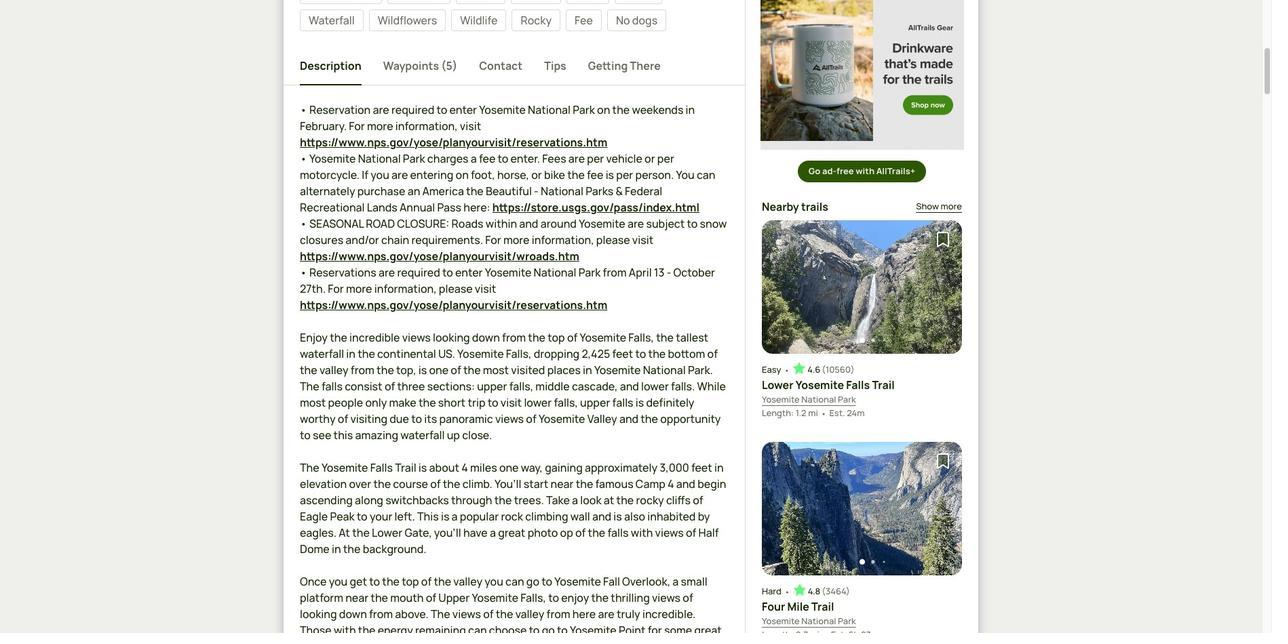 Task type: vqa. For each thing, say whether or not it's contained in the screenshot.
Navigate next image
yes



Task type: locate. For each thing, give the bounding box(es) containing it.
0 vertical spatial near
[[551, 477, 574, 492]]

of up make
[[385, 380, 395, 395]]

falls, left tallest
[[629, 331, 654, 346]]

0 vertical spatial on
[[597, 103, 610, 118]]

please down 'https://www.nps.gov/yose/planyourvisit/wroads.htm' link at the top of page
[[439, 282, 473, 297]]

course
[[393, 477, 428, 492]]

• right mi
[[821, 408, 827, 420]]

- inside • reservation are required to enter yosemite national park on the weekends in february. for more information, visit https://www.nps.gov/yose/planyourvisit/reservations.htm • yosemite national park charges a fee to enter. fees are per vehicle or per motorcycle. if you are entering on foot, horse, or bike the fee is per person. you can alternately purchase an america the beautiful - national parks & federal recreational lands annual pass here:
[[534, 184, 539, 199]]

yosemite down https://store.usgs.gov/pass/index.html link at the top
[[579, 217, 626, 232]]

https://store.usgs.gov/pass/index.html link
[[493, 201, 700, 215]]

america
[[423, 184, 464, 199]]

0 vertical spatial fee
[[479, 152, 496, 167]]

2 horizontal spatial trail
[[872, 378, 895, 393]]

to left "snow"
[[687, 217, 698, 232]]

to left see
[[300, 429, 311, 444]]

of down "middle"
[[526, 412, 537, 427]]

0 vertical spatial https://www.nps.gov/yose/planyourvisit/reservations.htm link
[[300, 135, 608, 150]]

0 vertical spatial (
[[822, 364, 826, 376]]

2 ( from the top
[[822, 586, 826, 598]]

views down upper
[[453, 608, 481, 623]]

1 horizontal spatial on
[[597, 103, 610, 118]]

yosemite up length:
[[762, 394, 800, 406]]

seasonal
[[309, 217, 364, 232]]

consist
[[345, 380, 383, 395]]

information, inside • reservation are required to enter yosemite national park on the weekends in february. for more information, visit https://www.nps.gov/yose/planyourvisit/reservations.htm • yosemite national park charges a fee to enter. fees are per vehicle or per motorcycle. if you are entering on foot, horse, or bike the fee is per person. you can alternately purchase an america the beautiful - national parks & federal recreational lands annual pass here:
[[396, 119, 458, 134]]

1 vertical spatial down
[[339, 608, 367, 623]]

1 horizontal spatial for
[[349, 119, 365, 134]]

0 horizontal spatial down
[[339, 608, 367, 623]]

in inside • reservation are required to enter yosemite national park on the weekends in february. for more information, visit https://www.nps.gov/yose/planyourvisit/reservations.htm • yosemite national park charges a fee to enter. fees are per vehicle or per motorcycle. if you are entering on foot, horse, or bike the fee is per person. you can alternately purchase an america the beautiful - national parks & federal recreational lands annual pass here:
[[686, 103, 695, 118]]

trail inside enjoy the incredible views looking down from the top of yosemite falls, the tallest waterfall in the continental us. yosemite falls, dropping 2,425 feet to the bottom of the valley from the top, is one of the most visited places in yosemite national park. the falls consist of three sections: upper falls, middle cascade, and lower falls. while most people only make the short trip to visit lower falls, upper falls is definitely worthy of visiting due to its panoramic views of yosemite valley and the opportunity to see this amazing waterfall up close. the yosemite falls trail is about 4 miles one way, gaining approximately 3,000 feet in elevation over the course of the climb. you'll start near the famous camp 4 and begin ascending along switchbacks through the trees. take a look at the rocky cliffs of eagle peak to your left. this is a popular rock climbing wall and is also inhabited by eagles. at the lower gate, you'll have a great photo op of the falls with views of half dome in the background. once you get to the top of the valley you can go to yosemite fall overlook, a small platform near the mouth of upper yosemite falls, to enjoy the thrilling views of looking down from above. the views of the valley from here are truly incredible. those with the energy remaining can choose to go to yosemite poin
[[395, 461, 417, 476]]

2 vertical spatial trail
[[812, 600, 834, 615]]

remaining
[[415, 624, 466, 634]]

for down 'reservations'
[[328, 282, 344, 297]]

1 horizontal spatial or
[[645, 152, 655, 167]]

valley up consist
[[320, 363, 349, 378]]

- right the beautiful
[[534, 184, 539, 199]]

down up 'sections:'
[[472, 331, 500, 346]]

0 vertical spatial lower
[[641, 380, 669, 395]]

truly
[[617, 608, 641, 623]]

the up look
[[576, 477, 593, 492]]

1.2
[[796, 407, 807, 419]]

with right those
[[334, 624, 356, 634]]

the up the its
[[419, 396, 436, 411]]

reservation
[[309, 103, 371, 118]]

dialog
[[0, 0, 1273, 634]]

no dogs
[[616, 13, 658, 28]]

views down inhabited
[[655, 526, 684, 541]]

recreational
[[300, 201, 365, 215]]

1 navigate next image from the top
[[934, 281, 948, 294]]

at
[[339, 526, 350, 541]]

of up choose
[[483, 608, 494, 623]]

on
[[597, 103, 610, 118], [456, 168, 469, 183]]

rocky
[[636, 494, 664, 509]]

2 horizontal spatial with
[[856, 165, 875, 177]]

0 vertical spatial with
[[856, 165, 875, 177]]

person.
[[636, 168, 674, 183]]

visit up charges
[[460, 119, 481, 134]]

0 vertical spatial can
[[697, 168, 716, 183]]

2 vertical spatial information,
[[375, 282, 437, 297]]

1 ( from the top
[[822, 364, 826, 376]]

visit
[[460, 119, 481, 134], [632, 233, 654, 248], [475, 282, 496, 297], [501, 396, 522, 411]]

only
[[365, 396, 387, 411]]

platform
[[300, 591, 343, 606]]

visit inside • reservation are required to enter yosemite national park on the weekends in february. for more information, visit https://www.nps.gov/yose/planyourvisit/reservations.htm • yosemite national park charges a fee to enter. fees are per vehicle or per motorcycle. if you are entering on foot, horse, or bike the fee is per person. you can alternately purchase an america the beautiful - national parks & federal recreational lands annual pass here:
[[460, 119, 481, 134]]

https://www.nps.gov/yose/planyourvisit/reservations.htm link up "us."
[[300, 298, 608, 313]]

through
[[451, 494, 492, 509]]

0 horizontal spatial falls
[[370, 461, 393, 476]]

1 horizontal spatial fee
[[587, 168, 604, 183]]

0 vertical spatial required
[[392, 103, 435, 118]]

https://store.usgs.gov/pass/index.html • seasonal road closure: roads within and around yosemite are subject to snow closures and/or chain requirements. for more information, please visit https://www.nps.gov/yose/planyourvisit/wroads.htm • reservations are required to enter yosemite national park from april 13 - october 27th. for more information, please visit https://www.nps.gov/yose/planyourvisit/reservations.htm
[[300, 201, 729, 313]]

1 vertical spatial one
[[499, 461, 519, 476]]

waterfall down the enjoy
[[300, 347, 344, 362]]

the down fall
[[591, 591, 609, 606]]

three
[[397, 380, 425, 395]]

1 vertical spatial falls,
[[554, 396, 578, 411]]

panoramic
[[439, 412, 493, 427]]

0 vertical spatial top
[[548, 331, 565, 346]]

is up course
[[419, 461, 427, 476]]

2 horizontal spatial per
[[658, 152, 675, 167]]

description button
[[300, 48, 362, 86]]

0 horizontal spatial go
[[527, 575, 540, 590]]

0 horizontal spatial trail
[[395, 461, 417, 476]]

purchase
[[358, 184, 406, 199]]

1 horizontal spatial )
[[851, 364, 855, 376]]

falls
[[322, 380, 343, 395], [613, 396, 634, 411], [608, 526, 629, 541]]

mouth
[[390, 591, 424, 606]]

0 horizontal spatial one
[[429, 363, 449, 378]]

falls, down visited
[[509, 380, 534, 395]]

go
[[527, 575, 540, 590], [542, 624, 555, 634]]

add to list image
[[935, 231, 952, 248]]

dropping
[[534, 347, 580, 362]]

april
[[629, 266, 652, 281]]

enjoy
[[561, 591, 589, 606]]

1 vertical spatial or
[[532, 168, 542, 183]]

1 vertical spatial go
[[542, 624, 555, 634]]

0 horizontal spatial or
[[532, 168, 542, 183]]

1 vertical spatial enter
[[455, 266, 483, 281]]

park down 3464
[[838, 616, 856, 628]]

0 vertical spatial one
[[429, 363, 449, 378]]

0 vertical spatial please
[[596, 233, 630, 248]]

the down definitely
[[641, 412, 658, 427]]

•
[[300, 103, 307, 118], [300, 152, 307, 167], [300, 217, 307, 232], [300, 266, 307, 281], [784, 364, 790, 377], [821, 408, 827, 420], [785, 586, 790, 599]]

cookie consent banner dialog
[[16, 570, 1246, 618]]

required
[[392, 103, 435, 118], [397, 266, 440, 281]]

federal
[[625, 184, 663, 199]]

2 vertical spatial with
[[334, 624, 356, 634]]

navigate previous image
[[777, 503, 791, 516]]

one down "us."
[[429, 363, 449, 378]]

1 horizontal spatial can
[[506, 575, 524, 590]]

climb.
[[463, 477, 493, 492]]

lower inside enjoy the incredible views looking down from the top of yosemite falls, the tallest waterfall in the continental us. yosemite falls, dropping 2,425 feet to the bottom of the valley from the top, is one of the most visited places in yosemite national park. the falls consist of three sections: upper falls, middle cascade, and lower falls. while most people only make the short trip to visit lower falls, upper falls is definitely worthy of visiting due to its panoramic views of yosemite valley and the opportunity to see this amazing waterfall up close. the yosemite falls trail is about 4 miles one way, gaining approximately 3,000 feet in elevation over the course of the climb. you'll start near the famous camp 4 and begin ascending along switchbacks through the trees. take a look at the rocky cliffs of eagle peak to your left. this is a popular rock climbing wall and is also inhabited by eagles. at the lower gate, you'll have a great photo op of the falls with views of half dome in the background. once you get to the top of the valley you can go to yosemite fall overlook, a small platform near the mouth of upper yosemite falls, to enjoy the thrilling views of looking down from above. the views of the valley from here are truly incredible. those with the energy remaining can choose to go to yosemite poin
[[372, 526, 403, 541]]

1 vertical spatial most
[[300, 396, 326, 411]]

of up the dropping
[[567, 331, 578, 346]]

1 vertical spatial fee
[[587, 168, 604, 183]]

by
[[698, 510, 710, 525]]

and up cliffs
[[677, 477, 696, 492]]

2 vertical spatial falls
[[608, 526, 629, 541]]

0 vertical spatial or
[[645, 152, 655, 167]]

(
[[822, 364, 826, 376], [822, 586, 826, 598]]

fee
[[479, 152, 496, 167], [587, 168, 604, 183]]

road
[[366, 217, 395, 232]]

visit right trip
[[501, 396, 522, 411]]

1 horizontal spatial lower
[[762, 378, 794, 393]]

• up the 'closures'
[[300, 217, 307, 232]]

falls up valley
[[613, 396, 634, 411]]

• inside hard •
[[785, 586, 790, 599]]

add to list image
[[935, 453, 952, 470]]

1 vertical spatial trail
[[395, 461, 417, 476]]

2 navigate next image from the top
[[934, 503, 948, 516]]

lower down the easy •
[[762, 378, 794, 393]]

vehicle
[[606, 152, 643, 167]]

enter inside • reservation are required to enter yosemite national park on the weekends in february. for more information, visit https://www.nps.gov/yose/planyourvisit/reservations.htm • yosemite national park charges a fee to enter. fees are per vehicle or per motorcycle. if you are entering on foot, horse, or bike the fee is per person. you can alternately purchase an america the beautiful - national parks & federal recreational lands annual pass here:
[[450, 103, 477, 118]]

) up lower yosemite falls trail yosemite national park length: 1.2 mi • est. 24m
[[851, 364, 855, 376]]

0 horizontal spatial )
[[847, 586, 850, 598]]

around
[[541, 217, 577, 232]]

can right the you
[[697, 168, 716, 183]]

in up begin
[[715, 461, 724, 476]]

nearby trails
[[762, 200, 829, 214]]

alltrails+
[[877, 165, 916, 177]]

1 horizontal spatial trail
[[812, 600, 834, 615]]

waypoints (5)
[[383, 59, 458, 74]]

lower inside lower yosemite falls trail yosemite national park length: 1.2 mi • est. 24m
[[762, 378, 794, 393]]

popular
[[460, 510, 499, 525]]

yosemite down contact button
[[479, 103, 526, 118]]

1 horizontal spatial near
[[551, 477, 574, 492]]

• right easy
[[784, 364, 790, 377]]

1 horizontal spatial -
[[667, 266, 672, 281]]

2 https://www.nps.gov/yose/planyourvisit/reservations.htm from the top
[[300, 298, 608, 313]]

from up the energy
[[369, 608, 393, 623]]

1 horizontal spatial you
[[371, 168, 390, 183]]

upper down cascade,
[[580, 396, 610, 411]]

https://www.nps.gov/yose/planyourvisit/reservations.htm
[[300, 135, 608, 150], [300, 298, 608, 313]]

the up "elevation"
[[300, 461, 320, 476]]

1 vertical spatial )
[[847, 586, 850, 598]]

national inside https://store.usgs.gov/pass/index.html • seasonal road closure: roads within and around yosemite are subject to snow closures and/or chain requirements. for more information, please visit https://www.nps.gov/yose/planyourvisit/wroads.htm • reservations are required to enter yosemite national park from april 13 - october 27th. for more information, please visit https://www.nps.gov/yose/planyourvisit/reservations.htm
[[534, 266, 577, 281]]

2 vertical spatial valley
[[516, 608, 545, 623]]

tab list
[[300, 48, 729, 86]]

0 horizontal spatial 4
[[462, 461, 468, 476]]

0 vertical spatial falls,
[[629, 331, 654, 346]]

yosemite inside four mile trail yosemite national park
[[762, 616, 800, 628]]

0 vertical spatial -
[[534, 184, 539, 199]]

bottom
[[668, 347, 705, 362]]

here:
[[464, 201, 490, 215]]

falls down the also
[[608, 526, 629, 541]]

cascade,
[[572, 380, 618, 395]]

you left get
[[329, 575, 348, 590]]

• up 27th.
[[300, 266, 307, 281]]

switchbacks
[[386, 494, 449, 509]]

is inside • reservation are required to enter yosemite national park on the weekends in february. for more information, visit https://www.nps.gov/yose/planyourvisit/reservations.htm • yosemite national park charges a fee to enter. fees are per vehicle or per motorcycle. if you are entering on foot, horse, or bike the fee is per person. you can alternately purchase an america the beautiful - national parks & federal recreational lands annual pass here:
[[606, 168, 614, 183]]

per left the vehicle in the top of the page
[[587, 152, 604, 167]]

enter
[[450, 103, 477, 118], [455, 266, 483, 281]]

1 vertical spatial feet
[[692, 461, 713, 476]]

show more
[[916, 200, 962, 213]]

contact button
[[479, 48, 523, 86]]

0 horizontal spatial can
[[468, 624, 487, 634]]

chain
[[381, 233, 409, 248]]

lower down your
[[372, 526, 403, 541]]

information, up charges
[[396, 119, 458, 134]]

2 horizontal spatial you
[[485, 575, 504, 590]]

are right 'here'
[[598, 608, 615, 623]]

2 horizontal spatial for
[[485, 233, 501, 248]]

waterfall
[[309, 13, 355, 28]]

enter inside https://store.usgs.gov/pass/index.html • seasonal road closure: roads within and around yosemite are subject to snow closures and/or chain requirements. for more information, please visit https://www.nps.gov/yose/planyourvisit/wroads.htm • reservations are required to enter yosemite national park from april 13 - october 27th. for more information, please visit https://www.nps.gov/yose/planyourvisit/reservations.htm
[[455, 266, 483, 281]]

fee up foot,
[[479, 152, 496, 167]]

falls up over
[[370, 461, 393, 476]]

13
[[654, 266, 665, 281]]

1 horizontal spatial lower
[[641, 380, 669, 395]]

1 yosemite national park link from the top
[[762, 394, 856, 407]]

lower
[[641, 380, 669, 395], [524, 396, 552, 411]]

hard •
[[762, 586, 790, 599]]

( right 4.6
[[822, 364, 826, 376]]

near down get
[[346, 591, 369, 606]]

from up visited
[[502, 331, 526, 346]]

1 vertical spatial near
[[346, 591, 369, 606]]

incredible
[[350, 331, 400, 346]]

please
[[596, 233, 630, 248], [439, 282, 473, 297]]

of up by
[[693, 494, 704, 509]]

a right 'have'
[[490, 526, 496, 541]]

sections:
[[427, 380, 475, 395]]

0 vertical spatial looking
[[433, 331, 470, 346]]

close.
[[462, 429, 492, 444]]

0 horizontal spatial near
[[346, 591, 369, 606]]

2 vertical spatial the
[[431, 608, 450, 623]]

1 horizontal spatial go
[[542, 624, 555, 634]]

please down https://store.usgs.gov/pass/index.html link at the top
[[596, 233, 630, 248]]

0 horizontal spatial you
[[329, 575, 348, 590]]

0 horizontal spatial on
[[456, 168, 469, 183]]

trail inside four mile trail yosemite national park
[[812, 600, 834, 615]]

description
[[300, 59, 362, 74]]

https://www.nps.gov/yose/planyourvisit/reservations.htm link
[[300, 135, 608, 150], [300, 298, 608, 313]]

1 vertical spatial top
[[402, 575, 419, 590]]

0 horizontal spatial please
[[439, 282, 473, 297]]

go down photo
[[527, 575, 540, 590]]

closure:
[[397, 217, 450, 232]]

is
[[606, 168, 614, 183], [419, 363, 427, 378], [636, 396, 644, 411], [419, 461, 427, 476], [441, 510, 450, 525], [614, 510, 622, 525]]

yosemite national park link down mile
[[762, 616, 856, 629]]

can left choose
[[468, 624, 487, 634]]

on left foot,
[[456, 168, 469, 183]]

0 horizontal spatial per
[[587, 152, 604, 167]]

0 vertical spatial falls,
[[509, 380, 534, 395]]

1 vertical spatial required
[[397, 266, 440, 281]]

) for falls
[[851, 364, 855, 376]]

upper up trip
[[477, 380, 507, 395]]

0 horizontal spatial -
[[534, 184, 539, 199]]

1 horizontal spatial falls
[[847, 378, 870, 393]]

0 vertical spatial lower
[[762, 378, 794, 393]]

0 vertical spatial enter
[[450, 103, 477, 118]]

within
[[486, 217, 517, 232]]

once
[[300, 575, 327, 590]]

0 vertical spatial valley
[[320, 363, 349, 378]]

looking
[[433, 331, 470, 346], [300, 608, 337, 623]]

yosemite national park link
[[762, 394, 856, 407], [762, 616, 856, 629]]

the down incredible
[[358, 347, 375, 362]]

from left april
[[603, 266, 627, 281]]

a
[[471, 152, 477, 167], [572, 494, 578, 509], [452, 510, 458, 525], [490, 526, 496, 541], [673, 575, 679, 590]]

trees.
[[514, 494, 544, 509]]

hard
[[762, 586, 782, 598]]

and right cascade,
[[620, 380, 639, 395]]

and right within
[[519, 217, 539, 232]]

per up person.
[[658, 152, 675, 167]]

0 horizontal spatial lower
[[372, 526, 403, 541]]

0 horizontal spatial for
[[328, 282, 344, 297]]

navigate next image for lower yosemite falls trail
[[934, 281, 948, 294]]

great
[[498, 526, 526, 541]]

cliffs
[[666, 494, 691, 509]]

thrilling
[[611, 591, 650, 606]]

in right weekends
[[686, 103, 695, 118]]

park inside four mile trail yosemite national park
[[838, 616, 856, 628]]

more inside • reservation are required to enter yosemite national park on the weekends in february. for more information, visit https://www.nps.gov/yose/planyourvisit/reservations.htm • yosemite national park charges a fee to enter. fees are per vehicle or per motorcycle. if you are entering on foot, horse, or bike the fee is per person. you can alternately purchase an america the beautiful - national parks & federal recreational lands annual pass here:
[[367, 119, 393, 134]]

1 vertical spatial falls
[[613, 396, 634, 411]]

go right choose
[[542, 624, 555, 634]]

0 vertical spatial falls
[[322, 380, 343, 395]]

this
[[417, 510, 439, 525]]

1 horizontal spatial top
[[548, 331, 565, 346]]

with right free
[[856, 165, 875, 177]]

fee up parks
[[587, 168, 604, 183]]

trail inside lower yosemite falls trail yosemite national park length: 1.2 mi • est. 24m
[[872, 378, 895, 393]]

op
[[560, 526, 573, 541]]

1 horizontal spatial most
[[483, 363, 509, 378]]

climbing
[[525, 510, 568, 525]]

2 yosemite national park link from the top
[[762, 616, 856, 629]]

about
[[429, 461, 460, 476]]

famous
[[596, 477, 634, 492]]

near
[[551, 477, 574, 492], [346, 591, 369, 606]]

trail
[[872, 378, 895, 393], [395, 461, 417, 476], [812, 600, 834, 615]]

navigate next image
[[934, 281, 948, 294], [934, 503, 948, 516]]

1 https://www.nps.gov/yose/planyourvisit/reservations.htm from the top
[[300, 135, 608, 150]]

0 vertical spatial )
[[851, 364, 855, 376]]

snow
[[700, 217, 727, 232]]

navigate next image down add to list icon
[[934, 503, 948, 516]]

0 vertical spatial navigate next image
[[934, 281, 948, 294]]

1 vertical spatial looking
[[300, 608, 337, 623]]

can inside • reservation are required to enter yosemite national park on the weekends in february. for more information, visit https://www.nps.gov/yose/planyourvisit/reservations.htm • yosemite national park charges a fee to enter. fees are per vehicle or per motorcycle. if you are entering on foot, horse, or bike the fee is per person. you can alternately purchase an america the beautiful - national parks & federal recreational lands annual pass here:
[[697, 168, 716, 183]]

the right at
[[352, 526, 370, 541]]

top up the dropping
[[548, 331, 565, 346]]

definitely
[[646, 396, 695, 411]]

https://www.nps.gov/yose/planyourvisit/reservations.htm link up charges
[[300, 135, 608, 150]]

1 vertical spatial falls
[[370, 461, 393, 476]]

navigate next image down add to list image
[[934, 281, 948, 294]]

national inside four mile trail yosemite national park
[[802, 616, 837, 628]]

most left visited
[[483, 363, 509, 378]]



Task type: describe. For each thing, give the bounding box(es) containing it.
if
[[362, 168, 369, 183]]

1 vertical spatial upper
[[580, 396, 610, 411]]

10560
[[826, 364, 851, 376]]

to down enjoy
[[557, 624, 568, 634]]

inhabited
[[648, 510, 696, 525]]

the down wall
[[588, 526, 606, 541]]

1 vertical spatial waterfall
[[401, 429, 445, 444]]

wildflowers
[[378, 13, 437, 28]]

this
[[334, 429, 353, 444]]

in up cascade,
[[583, 363, 592, 378]]

ad-
[[823, 165, 837, 177]]

yosemite down within
[[485, 266, 532, 281]]

are up an
[[392, 168, 408, 183]]

you inside • reservation are required to enter yosemite national park on the weekends in february. for more information, visit https://www.nps.gov/yose/planyourvisit/reservations.htm • yosemite national park charges a fee to enter. fees are per vehicle or per motorcycle. if you are entering on foot, horse, or bike the fee is per person. you can alternately purchase an america the beautiful - national parks & federal recreational lands annual pass here:
[[371, 168, 390, 183]]

of down about
[[430, 477, 441, 492]]

1 horizontal spatial falls,
[[554, 396, 578, 411]]

tips
[[545, 59, 567, 74]]

look
[[580, 494, 602, 509]]

required inside • reservation are required to enter yosemite national park on the weekends in february. for more information, visit https://www.nps.gov/yose/planyourvisit/reservations.htm • yosemite national park charges a fee to enter. fees are per vehicle or per motorcycle. if you are entering on foot, horse, or bike the fee is per person. you can alternately purchase an america the beautiful - national parks & federal recreational lands annual pass here:
[[392, 103, 435, 118]]

&
[[616, 184, 623, 199]]

the right the "at"
[[617, 494, 634, 509]]

october
[[674, 266, 715, 281]]

due
[[390, 412, 409, 427]]

2,425
[[582, 347, 610, 362]]

1 vertical spatial information,
[[532, 233, 594, 248]]

• up february.
[[300, 103, 307, 118]]

requirements.
[[412, 233, 483, 248]]

https://www.nps.gov/yose/planyourvisit/wroads.htm link
[[300, 249, 580, 264]]

navigate next image for four mile trail
[[934, 503, 948, 516]]

half
[[699, 526, 719, 541]]

enjoy
[[300, 331, 328, 346]]

the left the energy
[[358, 624, 376, 634]]

the down the enjoy
[[300, 363, 317, 378]]

are left subject
[[628, 217, 644, 232]]

park down getting on the top of the page
[[573, 103, 595, 118]]

background.
[[363, 543, 427, 558]]

yosemite up 2,425
[[580, 331, 627, 346]]

dogs
[[632, 13, 658, 28]]

• inside lower yosemite falls trail yosemite national park length: 1.2 mi • est. 24m
[[821, 408, 827, 420]]

february.
[[300, 119, 347, 134]]

for inside • reservation are required to enter yosemite national park on the weekends in february. for more information, visit https://www.nps.gov/yose/planyourvisit/reservations.htm • yosemite national park charges a fee to enter. fees are per vehicle or per motorcycle. if you are entering on foot, horse, or bike the fee is per person. you can alternately purchase an america the beautiful - national parks & federal recreational lands annual pass here:
[[349, 119, 365, 134]]

easy •
[[762, 364, 790, 377]]

the right bike
[[568, 168, 585, 183]]

the up 'sections:'
[[464, 363, 481, 378]]

entering
[[410, 168, 454, 183]]

of up the this
[[338, 412, 348, 427]]

1 vertical spatial for
[[485, 233, 501, 248]]

reservations
[[309, 266, 377, 281]]

are right reservation
[[373, 103, 389, 118]]

along
[[355, 494, 383, 509]]

0 horizontal spatial top
[[402, 575, 419, 590]]

yosemite up over
[[322, 461, 368, 476]]

of down small on the right bottom
[[683, 591, 693, 606]]

2 horizontal spatial valley
[[516, 608, 545, 623]]

to up the horse,
[[498, 152, 509, 167]]

you'll
[[434, 526, 461, 541]]

eagles.
[[300, 526, 337, 541]]

to left enjoy
[[549, 591, 559, 606]]

0 horizontal spatial falls,
[[509, 380, 534, 395]]

the up upper
[[434, 575, 451, 590]]

https://www.nps.gov/yose/planyourvisit/reservations.htm inside https://store.usgs.gov/pass/index.html • seasonal road closure: roads within and around yosemite are subject to snow closures and/or chain requirements. for more information, please visit https://www.nps.gov/yose/planyourvisit/wroads.htm • reservations are required to enter yosemite national park from april 13 - october 27th. for more information, please visit https://www.nps.gov/yose/planyourvisit/reservations.htm
[[300, 298, 608, 313]]

to right 2,425
[[636, 347, 646, 362]]

falls inside enjoy the incredible views looking down from the top of yosemite falls, the tallest waterfall in the continental us. yosemite falls, dropping 2,425 feet to the bottom of the valley from the top, is one of the most visited places in yosemite national park. the falls consist of three sections: upper falls, middle cascade, and lower falls. while most people only make the short trip to visit lower falls, upper falls is definitely worthy of visiting due to its panoramic views of yosemite valley and the opportunity to see this amazing waterfall up close. the yosemite falls trail is about 4 miles one way, gaining approximately 3,000 feet in elevation over the course of the climb. you'll start near the famous camp 4 and begin ascending along switchbacks through the trees. take a look at the rocky cliffs of eagle peak to your left. this is a popular rock climbing wall and is also inhabited by eagles. at the lower gate, you'll have a great photo op of the falls with views of half dome in the background. once you get to the top of the valley you can go to yosemite fall overlook, a small platform near the mouth of upper yosemite falls, to enjoy the thrilling views of looking down from above. the views of the valley from here are truly incredible. those with the energy remaining can choose to go to yosemite poin
[[370, 461, 393, 476]]

the up choose
[[496, 608, 513, 623]]

1 horizontal spatial per
[[616, 168, 633, 183]]

yosemite up choose
[[472, 591, 519, 606]]

visit inside enjoy the incredible views looking down from the top of yosemite falls, the tallest waterfall in the continental us. yosemite falls, dropping 2,425 feet to the bottom of the valley from the top, is one of the most visited places in yosemite national park. the falls consist of three sections: upper falls, middle cascade, and lower falls. while most people only make the short trip to visit lower falls, upper falls is definitely worthy of visiting due to its panoramic views of yosemite valley and the opportunity to see this amazing waterfall up close. the yosemite falls trail is about 4 miles one way, gaining approximately 3,000 feet in elevation over the course of the climb. you'll start near the famous camp 4 and begin ascending along switchbacks through the trees. take a look at the rocky cliffs of eagle peak to your left. this is a popular rock climbing wall and is also inhabited by eagles. at the lower gate, you'll have a great photo op of the falls with views of half dome in the background. once you get to the top of the valley you can go to yosemite fall overlook, a small platform near the mouth of upper yosemite falls, to enjoy the thrilling views of looking down from above. the views of the valley from here are truly incredible. those with the energy remaining can choose to go to yosemite poin
[[501, 396, 522, 411]]

energy
[[378, 624, 413, 634]]

the left top,
[[377, 363, 394, 378]]

and right valley
[[620, 412, 639, 427]]

a inside • reservation are required to enter yosemite national park on the weekends in february. for more information, visit https://www.nps.gov/yose/planyourvisit/reservations.htm • yosemite national park charges a fee to enter. fees are per vehicle or per motorcycle. if you are entering on foot, horse, or bike the fee is per person. you can alternately purchase an america the beautiful - national parks & federal recreational lands annual pass here:
[[471, 152, 477, 167]]

national inside lower yosemite falls trail yosemite national park length: 1.2 mi • est. 24m
[[802, 394, 837, 406]]

0 vertical spatial the
[[300, 380, 320, 395]]

are right fees
[[569, 152, 585, 167]]

is up you'll
[[441, 510, 450, 525]]

1 horizontal spatial 4
[[668, 477, 674, 492]]

mi
[[808, 407, 818, 419]]

2 https://www.nps.gov/yose/planyourvisit/reservations.htm link from the top
[[300, 298, 608, 313]]

is right top,
[[419, 363, 427, 378]]

1 horizontal spatial with
[[631, 526, 653, 541]]

rocky
[[521, 13, 552, 28]]

• inside the easy •
[[784, 364, 790, 377]]

0 vertical spatial down
[[472, 331, 500, 346]]

• up "motorcycle."
[[300, 152, 307, 167]]

0 vertical spatial upper
[[477, 380, 507, 395]]

yosemite right "us."
[[457, 347, 504, 362]]

enjoy the incredible views looking down from the top of yosemite falls, the tallest waterfall in the continental us. yosemite falls, dropping 2,425 feet to the bottom of the valley from the top, is one of the most visited places in yosemite national park. the falls consist of three sections: upper falls, middle cascade, and lower falls. while most people only make the short trip to visit lower falls, upper falls is definitely worthy of visiting due to its panoramic views of yosemite valley and the opportunity to see this amazing waterfall up close. the yosemite falls trail is about 4 miles one way, gaining approximately 3,000 feet in elevation over the course of the climb. you'll start near the famous camp 4 and begin ascending along switchbacks through the trees. take a look at the rocky cliffs of eagle peak to your left. this is a popular rock climbing wall and is also inhabited by eagles. at the lower gate, you'll have a great photo op of the falls with views of half dome in the background. once you get to the top of the valley you can go to yosemite fall overlook, a small platform near the mouth of upper yosemite falls, to enjoy the thrilling views of looking down from above. the views of the valley from here are truly incredible. those with the energy remaining can choose to go to yosemite poin
[[300, 331, 729, 634]]

0 vertical spatial go
[[527, 575, 540, 590]]

yosemite down "middle"
[[539, 412, 585, 427]]

1 vertical spatial valley
[[454, 575, 483, 590]]

the up here:
[[466, 184, 484, 199]]

subject
[[646, 217, 685, 232]]

national inside enjoy the incredible views looking down from the top of yosemite falls, the tallest waterfall in the continental us. yosemite falls, dropping 2,425 feet to the bottom of the valley from the top, is one of the most visited places in yosemite national park. the falls consist of three sections: upper falls, middle cascade, and lower falls. while most people only make the short trip to visit lower falls, upper falls is definitely worthy of visiting due to its panoramic views of yosemite valley and the opportunity to see this amazing waterfall up close. the yosemite falls trail is about 4 miles one way, gaining approximately 3,000 feet in elevation over the course of the climb. you'll start near the famous camp 4 and begin ascending along switchbacks through the trees. take a look at the rocky cliffs of eagle peak to your left. this is a popular rock climbing wall and is also inhabited by eagles. at the lower gate, you'll have a great photo op of the falls with views of half dome in the background. once you get to the top of the valley you can go to yosemite fall overlook, a small platform near the mouth of upper yosemite falls, to enjoy the thrilling views of looking down from above. the views of the valley from here are truly incredible. those with the energy remaining can choose to go to yosemite poin
[[643, 363, 686, 378]]

yosemite down 'here'
[[570, 624, 617, 634]]

opportunity
[[661, 412, 721, 427]]

nearby
[[762, 200, 799, 214]]

the up along
[[374, 477, 391, 492]]

4.8
[[808, 586, 821, 598]]

your
[[370, 510, 393, 525]]

peak
[[330, 510, 355, 525]]

from up consist
[[351, 363, 375, 378]]

0 vertical spatial 4
[[462, 461, 468, 476]]

0 horizontal spatial with
[[334, 624, 356, 634]]

0 horizontal spatial looking
[[300, 608, 337, 623]]

required inside https://store.usgs.gov/pass/index.html • seasonal road closure: roads within and around yosemite are subject to snow closures and/or chain requirements. for more information, please visit https://www.nps.gov/yose/planyourvisit/wroads.htm • reservations are required to enter yosemite national park from april 13 - october 27th. for more information, please visit https://www.nps.gov/yose/planyourvisit/reservations.htm
[[397, 266, 440, 281]]

to right choose
[[529, 624, 540, 634]]

gate,
[[405, 526, 432, 541]]

is left the also
[[614, 510, 622, 525]]

visit down subject
[[632, 233, 654, 248]]

to down 'https://www.nps.gov/yose/planyourvisit/wroads.htm' link at the top of page
[[443, 266, 453, 281]]

0 horizontal spatial fee
[[479, 152, 496, 167]]

in down incredible
[[346, 347, 356, 362]]

a left small on the right bottom
[[673, 575, 679, 590]]

getting
[[588, 59, 628, 74]]

( for trail
[[822, 586, 826, 598]]

parks
[[586, 184, 614, 199]]

0 horizontal spatial valley
[[320, 363, 349, 378]]

navigate previous image
[[777, 281, 791, 294]]

you
[[676, 168, 695, 183]]

0 vertical spatial waterfall
[[300, 347, 344, 362]]

no
[[616, 13, 630, 28]]

you'll
[[495, 477, 522, 492]]

) for trail
[[847, 586, 850, 598]]

are down chain
[[379, 266, 395, 281]]

the up the dropping
[[528, 331, 546, 346]]

the right the enjoy
[[330, 331, 347, 346]]

and inside https://store.usgs.gov/pass/index.html • seasonal road closure: roads within and around yosemite are subject to snow closures and/or chain requirements. for more information, please visit https://www.nps.gov/yose/planyourvisit/wroads.htm • reservations are required to enter yosemite national park from april 13 - october 27th. for more information, please visit https://www.nps.gov/yose/planyourvisit/reservations.htm
[[519, 217, 539, 232]]

1 vertical spatial falls,
[[506, 347, 532, 362]]

mile
[[788, 600, 810, 615]]

start
[[524, 477, 549, 492]]

(5)
[[441, 59, 458, 74]]

the up bottom
[[656, 331, 674, 346]]

2 vertical spatial for
[[328, 282, 344, 297]]

- inside https://store.usgs.gov/pass/index.html • seasonal road closure: roads within and around yosemite are subject to snow closures and/or chain requirements. for more information, please visit https://www.nps.gov/yose/planyourvisit/wroads.htm • reservations are required to enter yosemite national park from april 13 - october 27th. for more information, please visit https://www.nps.gov/yose/planyourvisit/reservations.htm
[[667, 266, 672, 281]]

1 vertical spatial on
[[456, 168, 469, 183]]

trails
[[802, 200, 829, 214]]

1 vertical spatial the
[[300, 461, 320, 476]]

four
[[762, 600, 786, 615]]

overlook,
[[622, 575, 671, 590]]

fees
[[543, 152, 567, 167]]

27th.
[[300, 282, 326, 297]]

yosemite down 4.6
[[796, 378, 844, 393]]

rock
[[501, 510, 523, 525]]

with inside "link"
[[856, 165, 875, 177]]

yosemite national park link for yosemite
[[762, 394, 856, 407]]

2 vertical spatial falls,
[[521, 591, 546, 606]]

its
[[424, 412, 437, 427]]

0 vertical spatial feet
[[612, 347, 634, 362]]

length:
[[762, 407, 794, 419]]

of right op
[[576, 526, 586, 541]]

of up 'sections:'
[[451, 363, 461, 378]]

top,
[[396, 363, 416, 378]]

yosemite up "motorcycle."
[[309, 152, 356, 167]]

0 horizontal spatial most
[[300, 396, 326, 411]]

• reservation are required to enter yosemite national park on the weekends in february. for more information, visit https://www.nps.gov/yose/planyourvisit/reservations.htm • yosemite national park charges a fee to enter. fees are per vehicle or per motorcycle. if you are entering on foot, horse, or bike the fee is per person. you can alternately purchase an america the beautiful - national parks & federal recreational lands annual pass here:
[[300, 103, 718, 215]]

in down at
[[332, 543, 341, 558]]

24m
[[847, 407, 865, 419]]

dome
[[300, 543, 330, 558]]

national down bike
[[541, 184, 584, 199]]

to down (5)
[[437, 103, 448, 118]]

more down 'reservations'
[[346, 282, 372, 297]]

and down the "at"
[[592, 510, 612, 525]]

the down about
[[443, 477, 461, 492]]

the down at
[[343, 543, 361, 558]]

small
[[681, 575, 708, 590]]

park up entering
[[403, 152, 425, 167]]

of up mouth
[[421, 575, 432, 590]]

wildlife
[[460, 13, 498, 28]]

of left upper
[[426, 591, 437, 606]]

short
[[438, 396, 466, 411]]

yosemite up enjoy
[[555, 575, 601, 590]]

go ad-free with alltrails+
[[809, 165, 916, 177]]

tab list containing description
[[300, 48, 729, 86]]

1 horizontal spatial feet
[[692, 461, 713, 476]]

from down enjoy
[[547, 608, 571, 623]]

views up incredible.
[[652, 591, 681, 606]]

getting there button
[[588, 48, 661, 86]]

https://www.nps.gov/yose/planyourvisit/reservations.htm inside • reservation are required to enter yosemite national park on the weekends in february. for more information, visit https://www.nps.gov/yose/planyourvisit/reservations.htm • yosemite national park charges a fee to enter. fees are per vehicle or per motorcycle. if you are entering on foot, horse, or bike the fee is per person. you can alternately purchase an america the beautiful - national parks & federal recreational lands annual pass here:
[[300, 135, 608, 150]]

1 vertical spatial lower
[[524, 396, 552, 411]]

2 vertical spatial can
[[468, 624, 487, 634]]

1 vertical spatial please
[[439, 282, 473, 297]]

while
[[697, 380, 726, 395]]

and/or
[[346, 233, 379, 248]]

is left definitely
[[636, 396, 644, 411]]

visit down 'https://www.nps.gov/yose/planyourvisit/wroads.htm'
[[475, 282, 496, 297]]

the left bottom
[[649, 347, 666, 362]]

above.
[[395, 608, 429, 623]]

middle
[[536, 380, 570, 395]]

https://www.nps.gov/yose/planyourvisit/wroads.htm
[[300, 249, 580, 264]]

fall
[[603, 575, 620, 590]]

to left the its
[[411, 412, 422, 427]]

of up park.
[[708, 347, 718, 362]]

yosemite national park link for mile
[[762, 616, 856, 629]]

gaining
[[545, 461, 583, 476]]

views up continental
[[402, 331, 431, 346]]

from inside https://store.usgs.gov/pass/index.html • seasonal road closure: roads within and around yosemite are subject to snow closures and/or chain requirements. for more information, please visit https://www.nps.gov/yose/planyourvisit/wroads.htm • reservations are required to enter yosemite national park from april 13 - october 27th. for more information, please visit https://www.nps.gov/yose/planyourvisit/reservations.htm
[[603, 266, 627, 281]]

way,
[[521, 461, 543, 476]]

more right the show
[[941, 200, 962, 213]]

a up you'll
[[452, 510, 458, 525]]

the up mouth
[[382, 575, 400, 590]]

national up if
[[358, 152, 401, 167]]

those
[[300, 624, 332, 634]]

of left half
[[686, 526, 697, 541]]

park inside lower yosemite falls trail yosemite national park length: 1.2 mi • est. 24m
[[838, 394, 856, 406]]

to right trip
[[488, 396, 499, 411]]

places
[[547, 363, 581, 378]]

views right the panoramic at left bottom
[[495, 412, 524, 427]]

waypoints (5) button
[[383, 48, 458, 86]]

( for falls
[[822, 364, 826, 376]]

falls inside lower yosemite falls trail yosemite national park length: 1.2 mi • est. 24m
[[847, 378, 870, 393]]

trip
[[468, 396, 486, 411]]

the left weekends
[[613, 103, 630, 118]]

roads
[[452, 217, 484, 232]]

1 https://www.nps.gov/yose/planyourvisit/reservations.htm link from the top
[[300, 135, 608, 150]]

yosemite down 2,425
[[595, 363, 641, 378]]

1 vertical spatial can
[[506, 575, 524, 590]]

beautiful
[[486, 184, 532, 199]]

to down photo
[[542, 575, 553, 590]]

park inside https://store.usgs.gov/pass/index.html • seasonal road closure: roads within and around yosemite are subject to snow closures and/or chain requirements. for more information, please visit https://www.nps.gov/yose/planyourvisit/wroads.htm • reservations are required to enter yosemite national park from april 13 - october 27th. for more information, please visit https://www.nps.gov/yose/planyourvisit/reservations.htm
[[579, 266, 601, 281]]

make
[[389, 396, 417, 411]]

are inside enjoy the incredible views looking down from the top of yosemite falls, the tallest waterfall in the continental us. yosemite falls, dropping 2,425 feet to the bottom of the valley from the top, is one of the most visited places in yosemite national park. the falls consist of three sections: upper falls, middle cascade, and lower falls. while most people only make the short trip to visit lower falls, upper falls is definitely worthy of visiting due to its panoramic views of yosemite valley and the opportunity to see this amazing waterfall up close. the yosemite falls trail is about 4 miles one way, gaining approximately 3,000 feet in elevation over the course of the climb. you'll start near the famous camp 4 and begin ascending along switchbacks through the trees. take a look at the rocky cliffs of eagle peak to your left. this is a popular rock climbing wall and is also inhabited by eagles. at the lower gate, you'll have a great photo op of the falls with views of half dome in the background. once you get to the top of the valley you can go to yosemite fall overlook, a small platform near the mouth of upper yosemite falls, to enjoy the thrilling views of looking down from above. the views of the valley from here are truly incredible. those with the energy remaining can choose to go to yosemite poin
[[598, 608, 615, 623]]

advertisement region
[[761, 0, 964, 150]]

more down within
[[504, 233, 530, 248]]

upper
[[439, 591, 470, 606]]

visited
[[511, 363, 545, 378]]

go ad-free with alltrails+ link
[[798, 161, 927, 183]]

bike
[[544, 168, 565, 183]]



